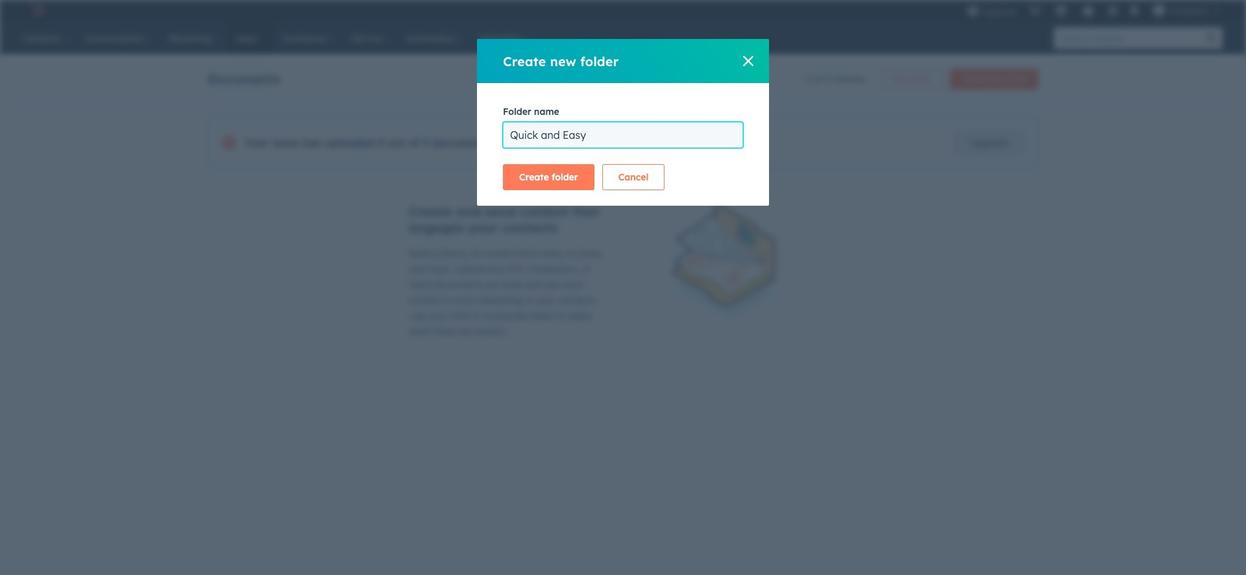 Task type: locate. For each thing, give the bounding box(es) containing it.
menu
[[961, 0, 1231, 21]]

banner
[[208, 65, 1039, 90]]

close image
[[743, 56, 754, 66]]

None text field
[[503, 122, 743, 148]]



Task type: describe. For each thing, give the bounding box(es) containing it.
marketplaces image
[[1055, 6, 1067, 18]]

Search HubSpot search field
[[1054, 27, 1201, 49]]

jacob simon image
[[1153, 5, 1165, 16]]



Task type: vqa. For each thing, say whether or not it's contained in the screenshot.
Search HubSpot search box
yes



